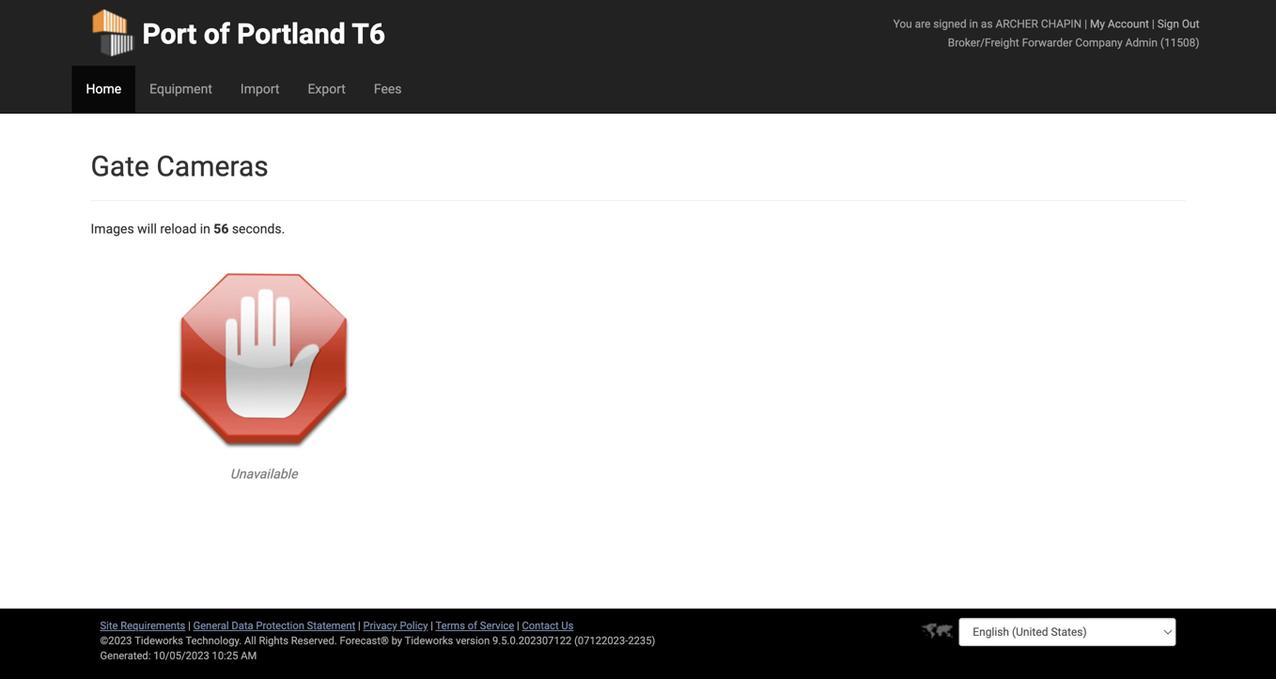 Task type: describe. For each thing, give the bounding box(es) containing it.
10/05/2023
[[153, 650, 209, 662]]

port of portland t6 link
[[91, 0, 385, 66]]

terms of service link
[[436, 620, 514, 632]]

privacy policy link
[[363, 620, 428, 632]]

general
[[193, 620, 229, 632]]

import
[[240, 81, 280, 97]]

export button
[[294, 66, 360, 113]]

portland
[[237, 17, 346, 51]]

cameras
[[156, 150, 269, 183]]

policy
[[400, 620, 428, 632]]

statement
[[307, 620, 355, 632]]

unavailable
[[230, 467, 297, 482]]

admin
[[1125, 36, 1158, 49]]

fees
[[374, 81, 402, 97]]

port of portland t6
[[142, 17, 385, 51]]

©2023 tideworks
[[100, 635, 183, 647]]

home button
[[72, 66, 135, 113]]

seconds.
[[232, 221, 285, 237]]

us
[[561, 620, 574, 632]]

signed
[[933, 17, 967, 31]]

images
[[91, 221, 134, 237]]

2235)
[[628, 635, 655, 647]]

data
[[232, 620, 253, 632]]

general data protection statement link
[[193, 620, 355, 632]]

| left my
[[1085, 17, 1087, 31]]

you are signed in as archer chapin | my account | sign out broker/freight forwarder company admin (11508)
[[893, 17, 1200, 49]]

fees button
[[360, 66, 416, 113]]

in for signed
[[969, 17, 978, 31]]

forwarder
[[1022, 36, 1073, 49]]

contact
[[522, 620, 559, 632]]

gate
[[91, 150, 149, 183]]

gate cameras
[[91, 150, 269, 183]]

archer
[[996, 17, 1038, 31]]

equipment button
[[135, 66, 226, 113]]

by
[[391, 635, 402, 647]]

reload
[[160, 221, 197, 237]]

9.5.0.202307122
[[492, 635, 572, 647]]

10:25
[[212, 650, 238, 662]]

site requirements | general data protection statement | privacy policy | terms of service | contact us ©2023 tideworks technology. all rights reserved. forecast® by tideworks version 9.5.0.202307122 (07122023-2235) generated: 10/05/2023 10:25 am
[[100, 620, 655, 662]]

site requirements link
[[100, 620, 185, 632]]

import button
[[226, 66, 294, 113]]



Task type: locate. For each thing, give the bounding box(es) containing it.
sign
[[1158, 17, 1179, 31]]

home
[[86, 81, 121, 97]]

of right port
[[204, 17, 230, 51]]

|
[[1085, 17, 1087, 31], [1152, 17, 1155, 31], [188, 620, 191, 632], [358, 620, 361, 632], [431, 620, 433, 632], [517, 620, 519, 632]]

you
[[893, 17, 912, 31]]

am
[[241, 650, 257, 662]]

equipment
[[150, 81, 212, 97]]

in for reload
[[200, 221, 210, 237]]

are
[[915, 17, 931, 31]]

1 vertical spatial in
[[200, 221, 210, 237]]

(07122023-
[[574, 635, 628, 647]]

reserved.
[[291, 635, 337, 647]]

1 vertical spatial of
[[468, 620, 477, 632]]

contact us link
[[522, 620, 574, 632]]

generated:
[[100, 650, 151, 662]]

broker/freight
[[948, 36, 1019, 49]]

site
[[100, 620, 118, 632]]

in
[[969, 17, 978, 31], [200, 221, 210, 237]]

| up tideworks
[[431, 620, 433, 632]]

as
[[981, 17, 993, 31]]

my account link
[[1090, 17, 1149, 31]]

technology.
[[186, 635, 242, 647]]

requirements
[[120, 620, 185, 632]]

of
[[204, 17, 230, 51], [468, 620, 477, 632]]

images will reload in 56 seconds.
[[91, 221, 285, 237]]

unavailable image
[[91, 257, 437, 465]]

chapin
[[1041, 17, 1082, 31]]

terms
[[436, 620, 465, 632]]

in left 56
[[200, 221, 210, 237]]

protection
[[256, 620, 304, 632]]

0 vertical spatial of
[[204, 17, 230, 51]]

company
[[1075, 36, 1123, 49]]

my
[[1090, 17, 1105, 31]]

forecast®
[[340, 635, 389, 647]]

| left general
[[188, 620, 191, 632]]

out
[[1182, 17, 1200, 31]]

port
[[142, 17, 197, 51]]

t6
[[352, 17, 385, 51]]

in inside you are signed in as archer chapin | my account | sign out broker/freight forwarder company admin (11508)
[[969, 17, 978, 31]]

in left the as
[[969, 17, 978, 31]]

| up forecast®
[[358, 620, 361, 632]]

0 horizontal spatial in
[[200, 221, 210, 237]]

version
[[456, 635, 490, 647]]

| up 9.5.0.202307122
[[517, 620, 519, 632]]

all
[[244, 635, 256, 647]]

1 horizontal spatial in
[[969, 17, 978, 31]]

sign out link
[[1158, 17, 1200, 31]]

0 vertical spatial in
[[969, 17, 978, 31]]

will
[[137, 221, 157, 237]]

privacy
[[363, 620, 397, 632]]

| left sign
[[1152, 17, 1155, 31]]

export
[[308, 81, 346, 97]]

(11508)
[[1160, 36, 1200, 49]]

56
[[214, 221, 229, 237]]

0 horizontal spatial of
[[204, 17, 230, 51]]

service
[[480, 620, 514, 632]]

rights
[[259, 635, 288, 647]]

account
[[1108, 17, 1149, 31]]

1 horizontal spatial of
[[468, 620, 477, 632]]

tideworks
[[405, 635, 453, 647]]

of up version
[[468, 620, 477, 632]]

of inside the site requirements | general data protection statement | privacy policy | terms of service | contact us ©2023 tideworks technology. all rights reserved. forecast® by tideworks version 9.5.0.202307122 (07122023-2235) generated: 10/05/2023 10:25 am
[[468, 620, 477, 632]]



Task type: vqa. For each thing, say whether or not it's contained in the screenshot.
Of to the top
yes



